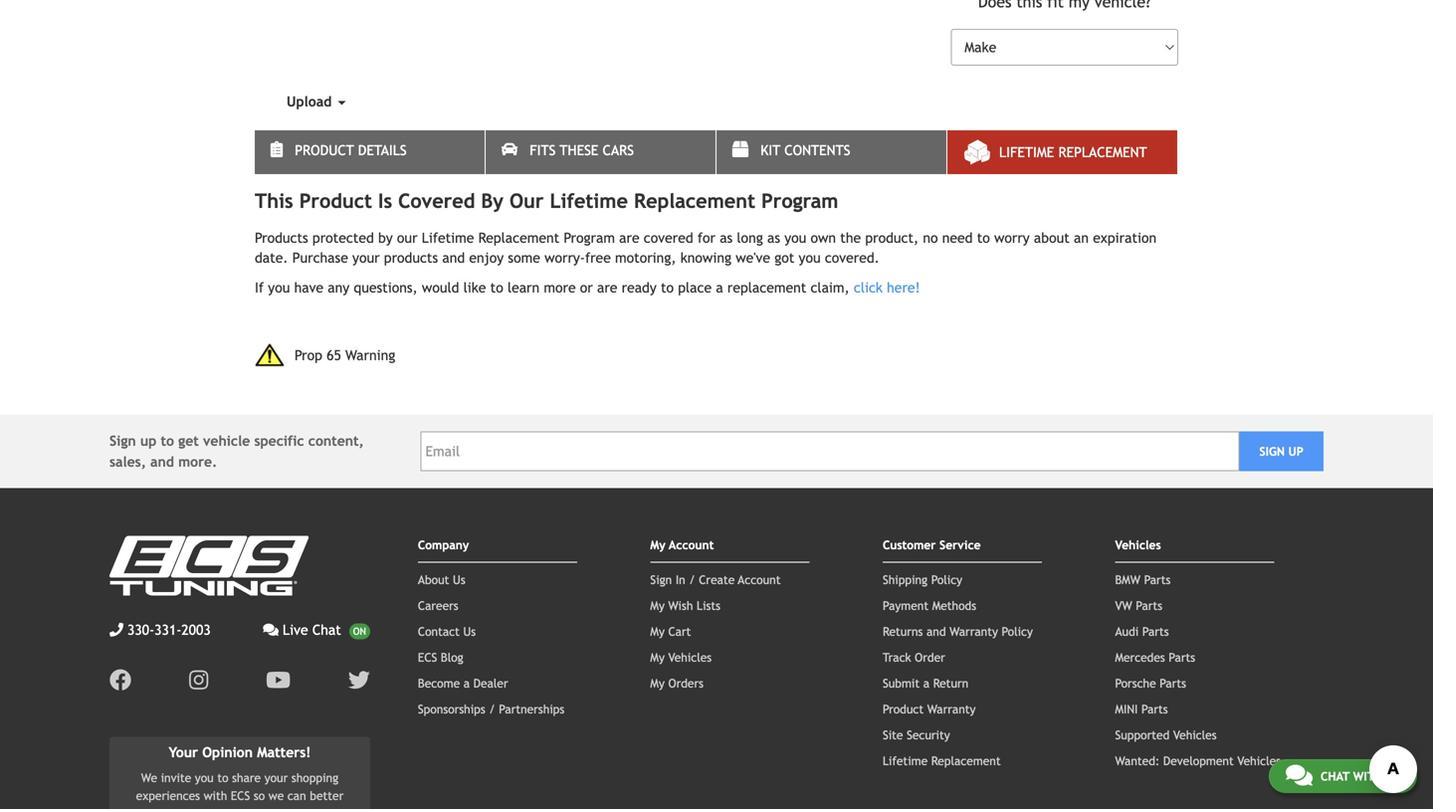 Task type: vqa. For each thing, say whether or not it's contained in the screenshot.
fifth Add to Cart from the top
no



Task type: describe. For each thing, give the bounding box(es) containing it.
vw
[[1115, 599, 1133, 613]]

my vehicles
[[651, 651, 712, 665]]

mercedes parts
[[1115, 651, 1196, 665]]

share
[[232, 771, 261, 785]]

blog
[[441, 651, 464, 665]]

contact us link
[[418, 625, 476, 639]]

track order link
[[883, 651, 946, 665]]

program inside products protected by our lifetime replacement program are covered for as long as you own the product, no need to worry about an expiration date. purchase your products and enjoy some worry-free motoring, knowing we've got you covered.
[[564, 230, 615, 246]]

ready
[[622, 280, 657, 296]]

own
[[811, 230, 836, 246]]

product for product details
[[295, 143, 354, 158]]

fits these cars
[[530, 143, 634, 158]]

have
[[294, 280, 324, 296]]

1 horizontal spatial chat
[[1321, 770, 1350, 783]]

learn
[[508, 280, 540, 296]]

ecs blog link
[[418, 651, 464, 665]]

return
[[933, 677, 969, 691]]

get
[[178, 433, 199, 449]]

opinion
[[202, 745, 253, 761]]

my cart
[[651, 625, 691, 639]]

cars
[[603, 143, 634, 158]]

2 as from the left
[[768, 230, 781, 246]]

wish
[[668, 599, 693, 613]]

facebook logo image
[[110, 670, 131, 692]]

cart
[[668, 625, 691, 639]]

phone image
[[110, 623, 123, 637]]

you up got
[[785, 230, 807, 246]]

to inside sign up to get vehicle specific content, sales, and more.
[[161, 433, 174, 449]]

can
[[288, 789, 306, 803]]

shipping policy
[[883, 573, 963, 587]]

chat with us
[[1321, 770, 1401, 783]]

you right if
[[268, 280, 290, 296]]

contact us
[[418, 625, 476, 639]]

your
[[169, 745, 198, 761]]

to inside we invite you to share your shopping experiences with ecs so we can better meet your needs.
[[217, 771, 229, 785]]

replacement up 'for'
[[634, 189, 756, 213]]

1 vertical spatial policy
[[1002, 625, 1033, 639]]

mercedes parts link
[[1115, 651, 1196, 665]]

covered
[[398, 189, 475, 213]]

we
[[141, 771, 157, 785]]

kit contents
[[761, 143, 851, 158]]

lifetime down fits these cars link
[[550, 189, 628, 213]]

prop 65 warning
[[295, 347, 396, 363]]

vehicles left comments icon
[[1238, 754, 1281, 768]]

about us
[[418, 573, 466, 587]]

1 vertical spatial account
[[738, 573, 781, 587]]

0 horizontal spatial chat
[[312, 622, 341, 638]]

submit
[[883, 677, 920, 691]]

youtube logo image
[[266, 670, 291, 692]]

my for my vehicles
[[651, 651, 665, 665]]

date.
[[255, 250, 288, 266]]

1 horizontal spatial ecs
[[418, 651, 437, 665]]

long
[[737, 230, 763, 246]]

by
[[378, 230, 393, 246]]

this product is covered by our lifetime replacement program
[[255, 189, 839, 213]]

upload button
[[255, 82, 378, 122]]

with inside we invite you to share your shopping experiences with ecs so we can better meet your needs.
[[204, 789, 227, 803]]

lifetime inside products protected by our lifetime replacement program are covered for as long as you own the product, no need to worry about an expiration date. purchase your products and enjoy some worry-free motoring, knowing we've got you covered.
[[422, 230, 474, 246]]

expiration
[[1093, 230, 1157, 246]]

supported
[[1115, 728, 1170, 742]]

your inside products protected by our lifetime replacement program are covered for as long as you own the product, no need to worry about an expiration date. purchase your products and enjoy some worry-free motoring, knowing we've got you covered.
[[352, 250, 380, 266]]

security
[[907, 728, 950, 742]]

my for my account
[[651, 538, 666, 552]]

wanted: development vehicles
[[1115, 754, 1281, 768]]

331-
[[154, 622, 182, 638]]

better
[[310, 789, 344, 803]]

is
[[378, 189, 392, 213]]

more
[[544, 280, 576, 296]]

porsche parts link
[[1115, 677, 1187, 691]]

and inside sign up to get vehicle specific content, sales, and more.
[[150, 454, 174, 470]]

any
[[328, 280, 350, 296]]

0 horizontal spatial policy
[[932, 573, 963, 587]]

Email email field
[[421, 432, 1240, 472]]

your opinion matters!
[[169, 745, 311, 761]]

you inside we invite you to share your shopping experiences with ecs so we can better meet your needs.
[[195, 771, 214, 785]]

details
[[358, 143, 407, 158]]

parts for audi parts
[[1143, 625, 1169, 639]]

ecs blog
[[418, 651, 464, 665]]

twitter logo image
[[348, 670, 370, 692]]

my cart link
[[651, 625, 691, 639]]

returns and warranty policy
[[883, 625, 1033, 639]]

sales,
[[110, 454, 146, 470]]

2003
[[182, 622, 211, 638]]

sign for sign up
[[1260, 445, 1285, 459]]

live chat link
[[263, 620, 370, 641]]

my wish lists
[[651, 599, 721, 613]]

customer
[[883, 538, 936, 552]]

need
[[943, 230, 973, 246]]

submit a return link
[[883, 677, 969, 691]]

product details
[[295, 143, 407, 158]]

sign up to get vehicle specific content, sales, and more.
[[110, 433, 364, 470]]

up for sign up
[[1289, 445, 1304, 459]]

2 horizontal spatial and
[[927, 625, 946, 639]]

mini parts
[[1115, 703, 1168, 716]]

my account
[[651, 538, 714, 552]]

bmw parts link
[[1115, 573, 1171, 587]]

us for contact us
[[463, 625, 476, 639]]

ecs tuning image
[[110, 536, 309, 596]]

sign up
[[1260, 445, 1304, 459]]

here!
[[887, 280, 921, 296]]

our
[[510, 189, 544, 213]]

a for customer service
[[924, 677, 930, 691]]

sponsorships / partnerships link
[[418, 703, 565, 716]]

these
[[560, 143, 599, 158]]

sign in / create account
[[651, 573, 781, 587]]

if
[[255, 280, 264, 296]]

1 vertical spatial lifetime replacement link
[[883, 754, 1001, 768]]

would
[[422, 280, 459, 296]]

product warranty
[[883, 703, 976, 716]]

audi
[[1115, 625, 1139, 639]]

prop 65 warning image
[[255, 344, 285, 367]]

shipping
[[883, 573, 928, 587]]

if you have any questions, would like to learn more or are ready to place a replacement claim, click here!
[[255, 280, 921, 296]]

sponsorships
[[418, 703, 486, 716]]

330-331-2003 link
[[110, 620, 211, 641]]

fits
[[530, 143, 556, 158]]



Task type: locate. For each thing, give the bounding box(es) containing it.
sign
[[110, 433, 136, 449], [1260, 445, 1285, 459], [651, 573, 672, 587]]

kit contents link
[[717, 131, 947, 174]]

ecs inside we invite you to share your shopping experiences with ecs so we can better meet your needs.
[[231, 789, 250, 803]]

lifetime replacement link up about in the right top of the page
[[948, 131, 1178, 174]]

my up my wish lists at the bottom of the page
[[651, 538, 666, 552]]

warranty down methods
[[950, 625, 998, 639]]

a for company
[[464, 677, 470, 691]]

0 horizontal spatial account
[[669, 538, 714, 552]]

and right sales,
[[150, 454, 174, 470]]

live
[[283, 622, 308, 638]]

2 horizontal spatial a
[[924, 677, 930, 691]]

payment methods link
[[883, 599, 977, 613]]

us right the contact
[[463, 625, 476, 639]]

vehicle
[[203, 433, 250, 449]]

warranty down return
[[928, 703, 976, 716]]

2 vertical spatial your
[[224, 807, 248, 809]]

1 vertical spatial us
[[463, 625, 476, 639]]

us right comments icon
[[1387, 770, 1401, 783]]

replacement down security
[[932, 754, 1001, 768]]

and up order
[[927, 625, 946, 639]]

contact
[[418, 625, 460, 639]]

vehicles up orders
[[668, 651, 712, 665]]

a
[[716, 280, 723, 296], [464, 677, 470, 691], [924, 677, 930, 691]]

lifetime replacement up 'an'
[[1000, 145, 1148, 160]]

and inside products protected by our lifetime replacement program are covered for as long as you own the product, no need to worry about an expiration date. purchase your products and enjoy some worry-free motoring, knowing we've got you covered.
[[442, 250, 465, 266]]

0 horizontal spatial as
[[720, 230, 733, 246]]

to left the "place" at the top left
[[661, 280, 674, 296]]

and up 'would'
[[442, 250, 465, 266]]

5 my from the top
[[651, 677, 665, 691]]

to left get
[[161, 433, 174, 449]]

up inside sign up to get vehicle specific content, sales, and more.
[[140, 433, 157, 449]]

company
[[418, 538, 469, 552]]

create
[[699, 573, 735, 587]]

my for my orders
[[651, 677, 665, 691]]

no
[[923, 230, 938, 246]]

product down "upload" dropdown button
[[295, 143, 354, 158]]

parts right bmw
[[1144, 573, 1171, 587]]

account up in
[[669, 538, 714, 552]]

product down the submit
[[883, 703, 924, 716]]

ecs left 'so'
[[231, 789, 250, 803]]

like
[[464, 280, 486, 296]]

my vehicles link
[[651, 651, 712, 665]]

to right the like
[[490, 280, 503, 296]]

contents
[[785, 143, 851, 158]]

your right meet
[[224, 807, 248, 809]]

0 vertical spatial account
[[669, 538, 714, 552]]

1 vertical spatial your
[[265, 771, 288, 785]]

in
[[676, 573, 686, 587]]

product up the protected
[[299, 189, 372, 213]]

supported vehicles link
[[1115, 728, 1217, 742]]

replacement up 'an'
[[1059, 145, 1148, 160]]

ecs left blog
[[418, 651, 437, 665]]

your
[[352, 250, 380, 266], [265, 771, 288, 785], [224, 807, 248, 809]]

replacement inside products protected by our lifetime replacement program are covered for as long as you own the product, no need to worry about an expiration date. purchase your products and enjoy some worry-free motoring, knowing we've got you covered.
[[479, 230, 560, 246]]

parts up mercedes parts link
[[1143, 625, 1169, 639]]

1 horizontal spatial a
[[716, 280, 723, 296]]

we invite you to share your shopping experiences with ecs so we can better meet your needs.
[[136, 771, 344, 809]]

porsche parts
[[1115, 677, 1187, 691]]

sign for sign in / create account
[[651, 573, 672, 587]]

comments image
[[263, 623, 279, 637]]

click here! link
[[854, 280, 921, 296]]

0 horizontal spatial your
[[224, 807, 248, 809]]

careers link
[[418, 599, 459, 613]]

lifetime down site security
[[883, 754, 928, 768]]

product for product warranty
[[883, 703, 924, 716]]

3 my from the top
[[651, 625, 665, 639]]

my
[[651, 538, 666, 552], [651, 599, 665, 613], [651, 625, 665, 639], [651, 651, 665, 665], [651, 677, 665, 691]]

1 my from the top
[[651, 538, 666, 552]]

1 vertical spatial product
[[299, 189, 372, 213]]

you right "invite"
[[195, 771, 214, 785]]

1 horizontal spatial /
[[689, 573, 696, 587]]

covered.
[[825, 250, 880, 266]]

account right create
[[738, 573, 781, 587]]

us right about
[[453, 573, 466, 587]]

2 my from the top
[[651, 599, 665, 613]]

0 vertical spatial chat
[[312, 622, 341, 638]]

chat right comments icon
[[1321, 770, 1350, 783]]

lifetime up worry
[[1000, 145, 1055, 160]]

covered
[[644, 230, 694, 246]]

shipping policy link
[[883, 573, 963, 587]]

us for about us
[[453, 573, 466, 587]]

1 vertical spatial warranty
[[928, 703, 976, 716]]

replacement up some
[[479, 230, 560, 246]]

0 horizontal spatial are
[[597, 280, 618, 296]]

0 horizontal spatial /
[[489, 703, 495, 716]]

0 vertical spatial warranty
[[950, 625, 998, 639]]

wanted: development vehicles link
[[1115, 754, 1281, 768]]

as up got
[[768, 230, 781, 246]]

1 horizontal spatial with
[[1354, 770, 1383, 783]]

2 vertical spatial us
[[1387, 770, 1401, 783]]

lifetime replacement
[[1000, 145, 1148, 160], [883, 754, 1001, 768]]

site
[[883, 728, 903, 742]]

are right "or"
[[597, 280, 618, 296]]

up inside button
[[1289, 445, 1304, 459]]

0 vertical spatial and
[[442, 250, 465, 266]]

1 horizontal spatial up
[[1289, 445, 1304, 459]]

/
[[689, 573, 696, 587], [489, 703, 495, 716]]

1 vertical spatial are
[[597, 280, 618, 296]]

service
[[940, 538, 981, 552]]

worry-
[[545, 250, 585, 266]]

0 horizontal spatial up
[[140, 433, 157, 449]]

0 vertical spatial us
[[453, 573, 466, 587]]

click
[[854, 280, 883, 296]]

0 horizontal spatial sign
[[110, 433, 136, 449]]

/ right in
[[689, 573, 696, 587]]

some
[[508, 250, 540, 266]]

sign for sign up to get vehicle specific content, sales, and more.
[[110, 433, 136, 449]]

mercedes
[[1115, 651, 1166, 665]]

0 vertical spatial product
[[295, 143, 354, 158]]

lifetime replacement down security
[[883, 754, 1001, 768]]

worry
[[995, 230, 1030, 246]]

parts for vw parts
[[1136, 599, 1163, 613]]

supported vehicles
[[1115, 728, 1217, 742]]

my for my wish lists
[[651, 599, 665, 613]]

1 horizontal spatial policy
[[1002, 625, 1033, 639]]

free
[[585, 250, 611, 266]]

more.
[[178, 454, 217, 470]]

fits these cars link
[[486, 131, 716, 174]]

parts down porsche parts
[[1142, 703, 1168, 716]]

1 horizontal spatial and
[[442, 250, 465, 266]]

0 horizontal spatial ecs
[[231, 789, 250, 803]]

1 vertical spatial ecs
[[231, 789, 250, 803]]

1 horizontal spatial your
[[265, 771, 288, 785]]

payment
[[883, 599, 929, 613]]

we
[[269, 789, 284, 803]]

enjoy
[[469, 250, 504, 266]]

1 horizontal spatial sign
[[651, 573, 672, 587]]

0 vertical spatial policy
[[932, 573, 963, 587]]

wanted:
[[1115, 754, 1160, 768]]

a left dealer
[[464, 677, 470, 691]]

to left share
[[217, 771, 229, 785]]

your down by
[[352, 250, 380, 266]]

lifetime replacement link
[[948, 131, 1178, 174], [883, 754, 1001, 768]]

to inside products protected by our lifetime replacement program are covered for as long as you own the product, no need to worry about an expiration date. purchase your products and enjoy some worry-free motoring, knowing we've got you covered.
[[977, 230, 990, 246]]

parts for mini parts
[[1142, 703, 1168, 716]]

up
[[140, 433, 157, 449], [1289, 445, 1304, 459]]

products
[[384, 250, 438, 266]]

product,
[[865, 230, 919, 246]]

become a dealer
[[418, 677, 508, 691]]

parts for mercedes parts
[[1169, 651, 1196, 665]]

0 horizontal spatial and
[[150, 454, 174, 470]]

a left return
[[924, 677, 930, 691]]

1 as from the left
[[720, 230, 733, 246]]

content,
[[308, 433, 364, 449]]

0 vertical spatial program
[[762, 189, 839, 213]]

1 vertical spatial /
[[489, 703, 495, 716]]

you down own
[[799, 250, 821, 266]]

0 vertical spatial your
[[352, 250, 380, 266]]

2 horizontal spatial sign
[[1260, 445, 1285, 459]]

0 horizontal spatial program
[[564, 230, 615, 246]]

the
[[841, 230, 861, 246]]

lists
[[697, 599, 721, 613]]

1 horizontal spatial are
[[619, 230, 640, 246]]

1 horizontal spatial as
[[768, 230, 781, 246]]

methods
[[933, 599, 977, 613]]

specific
[[254, 433, 304, 449]]

1 vertical spatial with
[[204, 789, 227, 803]]

1 vertical spatial lifetime replacement
[[883, 754, 1001, 768]]

dealer
[[474, 677, 508, 691]]

questions,
[[354, 280, 418, 296]]

2 vertical spatial product
[[883, 703, 924, 716]]

program
[[762, 189, 839, 213], [564, 230, 615, 246]]

1 horizontal spatial account
[[738, 573, 781, 587]]

got
[[775, 250, 795, 266]]

0 vertical spatial ecs
[[418, 651, 437, 665]]

with up meet
[[204, 789, 227, 803]]

lifetime replacement link down security
[[883, 754, 1001, 768]]

to right need at top right
[[977, 230, 990, 246]]

2 horizontal spatial your
[[352, 250, 380, 266]]

my left orders
[[651, 677, 665, 691]]

replacement
[[728, 280, 807, 296]]

4 my from the top
[[651, 651, 665, 665]]

330-
[[127, 622, 154, 638]]

program up own
[[762, 189, 839, 213]]

sign inside button
[[1260, 445, 1285, 459]]

your up we
[[265, 771, 288, 785]]

become
[[418, 677, 460, 691]]

are inside products protected by our lifetime replacement program are covered for as long as you own the product, no need to worry about an expiration date. purchase your products and enjoy some worry-free motoring, knowing we've got you covered.
[[619, 230, 640, 246]]

1 vertical spatial chat
[[1321, 770, 1350, 783]]

instagram logo image
[[189, 670, 208, 692]]

needs.
[[251, 807, 287, 809]]

as right 'for'
[[720, 230, 733, 246]]

comments image
[[1286, 764, 1313, 787]]

1 horizontal spatial program
[[762, 189, 839, 213]]

0 horizontal spatial a
[[464, 677, 470, 691]]

you
[[785, 230, 807, 246], [799, 250, 821, 266], [268, 280, 290, 296], [195, 771, 214, 785]]

sign up button
[[1240, 432, 1324, 472]]

vehicles up 'bmw parts' link
[[1115, 538, 1161, 552]]

parts for bmw parts
[[1144, 573, 1171, 587]]

a right the "place" at the top left
[[716, 280, 723, 296]]

2 vertical spatial and
[[927, 625, 946, 639]]

orders
[[668, 677, 704, 691]]

mini parts link
[[1115, 703, 1168, 716]]

my left the cart
[[651, 625, 665, 639]]

with right comments icon
[[1354, 770, 1383, 783]]

my for my cart
[[651, 625, 665, 639]]

parts up porsche parts
[[1169, 651, 1196, 665]]

parts down mercedes parts link
[[1160, 677, 1187, 691]]

lifetime down covered
[[422, 230, 474, 246]]

my left wish
[[651, 599, 665, 613]]

vehicles up wanted: development vehicles
[[1174, 728, 1217, 742]]

1 vertical spatial and
[[150, 454, 174, 470]]

330-331-2003
[[127, 622, 211, 638]]

0 vertical spatial lifetime replacement
[[1000, 145, 1148, 160]]

warranty
[[950, 625, 998, 639], [928, 703, 976, 716]]

audi parts link
[[1115, 625, 1169, 639]]

ecs
[[418, 651, 437, 665], [231, 789, 250, 803]]

chat right live
[[312, 622, 341, 638]]

/ down dealer
[[489, 703, 495, 716]]

claim,
[[811, 280, 850, 296]]

my orders link
[[651, 677, 704, 691]]

0 vertical spatial lifetime replacement link
[[948, 131, 1178, 174]]

to
[[977, 230, 990, 246], [490, 280, 503, 296], [661, 280, 674, 296], [161, 433, 174, 449], [217, 771, 229, 785]]

invite
[[161, 771, 191, 785]]

parts right the vw at the right bottom of page
[[1136, 599, 1163, 613]]

protected
[[313, 230, 374, 246]]

0 horizontal spatial with
[[204, 789, 227, 803]]

program up free
[[564, 230, 615, 246]]

1 vertical spatial program
[[564, 230, 615, 246]]

place
[[678, 280, 712, 296]]

sign inside sign up to get vehicle specific content, sales, and more.
[[110, 433, 136, 449]]

0 vertical spatial with
[[1354, 770, 1383, 783]]

product
[[295, 143, 354, 158], [299, 189, 372, 213], [883, 703, 924, 716]]

returns
[[883, 625, 923, 639]]

0 vertical spatial /
[[689, 573, 696, 587]]

are up motoring,
[[619, 230, 640, 246]]

my orders
[[651, 677, 704, 691]]

up for sign up to get vehicle specific content, sales, and more.
[[140, 433, 157, 449]]

my down my cart link
[[651, 651, 665, 665]]

0 vertical spatial are
[[619, 230, 640, 246]]

parts for porsche parts
[[1160, 677, 1187, 691]]

my wish lists link
[[651, 599, 721, 613]]



